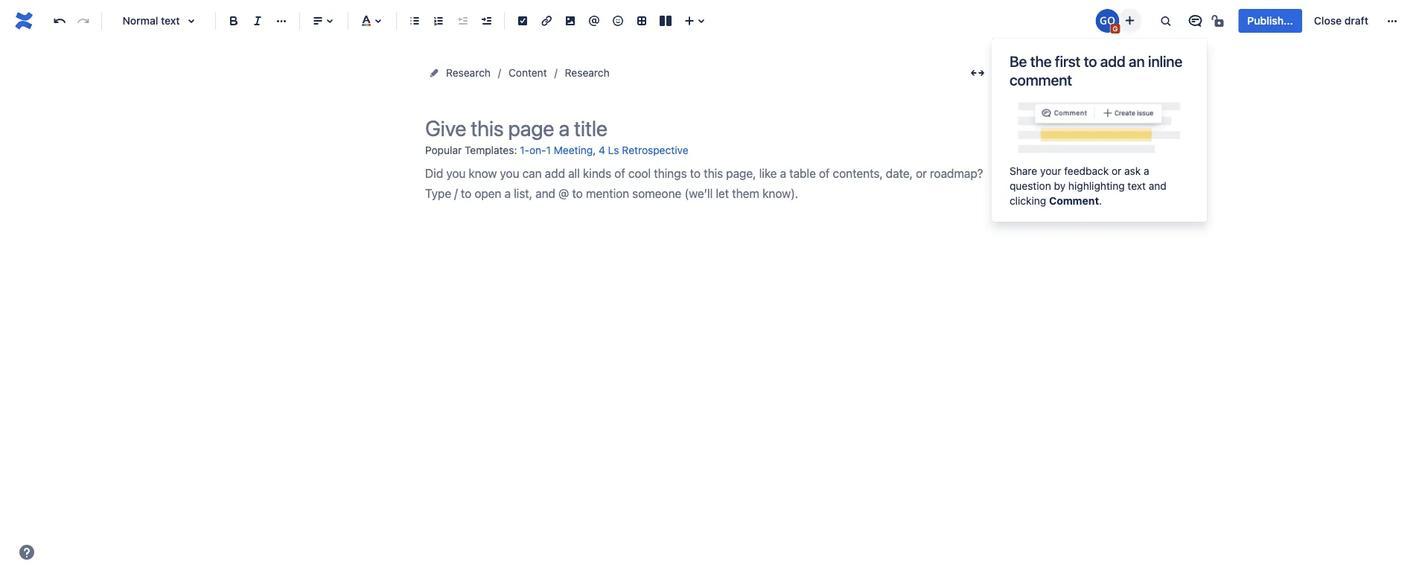 Task type: locate. For each thing, give the bounding box(es) containing it.
share
[[1010, 165, 1038, 177]]

be the first to add an inline comment
[[1010, 52, 1183, 89]]

0 horizontal spatial text
[[161, 15, 180, 27]]

4
[[599, 144, 605, 156]]

first
[[1055, 52, 1081, 70]]

text inside the share your feedback or ask a question by highlighting text and clicking
[[1128, 180, 1146, 192]]

research link
[[446, 64, 491, 82], [565, 64, 610, 82]]

draft
[[1345, 15, 1369, 27]]

research right move this page icon
[[446, 67, 491, 79]]

or
[[1112, 165, 1122, 177]]

meeting
[[554, 144, 593, 156]]

feedback
[[1064, 165, 1109, 177]]

research link right move this page icon
[[446, 64, 491, 82]]

text right normal
[[161, 15, 180, 27]]

be
[[1010, 52, 1027, 70]]

confluence image
[[12, 9, 36, 33]]

more image
[[1384, 12, 1402, 30]]

question
[[1010, 180, 1051, 192]]

1-on-1 meeting button
[[520, 139, 593, 163]]

table image
[[633, 12, 651, 30]]

emoji image
[[609, 12, 627, 30]]

1 research from the left
[[446, 67, 491, 79]]

action item image
[[514, 12, 532, 30]]

1 horizontal spatial text
[[1128, 180, 1146, 192]]

1 horizontal spatial research
[[565, 67, 610, 79]]

on-
[[530, 144, 546, 156]]

Give this page a title text field
[[425, 116, 991, 141]]

share your feedback or ask a question by highlighting text and clicking
[[1010, 165, 1167, 207]]

ask
[[1125, 165, 1141, 177]]

research
[[446, 67, 491, 79], [565, 67, 610, 79]]

0 vertical spatial text
[[161, 15, 180, 27]]

add
[[1101, 52, 1126, 70]]

add image, video, or file image
[[562, 12, 579, 30]]

bullet list ⌘⇧8 image
[[406, 12, 424, 30]]

confluence image
[[12, 9, 36, 33]]

mention image
[[585, 12, 603, 30]]

research link down mention icon
[[565, 64, 610, 82]]

italic ⌘i image
[[249, 12, 267, 30]]

2 research link from the left
[[565, 64, 610, 82]]

text
[[161, 15, 180, 27], [1128, 180, 1146, 192]]

gary orlando image
[[1096, 9, 1120, 33]]

link image
[[538, 12, 556, 30]]

normal
[[122, 15, 158, 27]]

1 horizontal spatial research link
[[565, 64, 610, 82]]

publish...
[[1248, 15, 1293, 27]]

text down ask at top right
[[1128, 180, 1146, 192]]

0 horizontal spatial research link
[[446, 64, 491, 82]]

,
[[593, 144, 596, 156]]

find and replace image
[[1157, 12, 1175, 30]]

align left image
[[309, 12, 327, 30]]

highlighting
[[1069, 180, 1125, 192]]

1 vertical spatial text
[[1128, 180, 1146, 192]]

0 horizontal spatial research
[[446, 67, 491, 79]]

to
[[1084, 52, 1097, 70]]

make page full-width image
[[969, 64, 987, 82]]

2 research from the left
[[565, 67, 610, 79]]

numbered list ⌘⇧7 image
[[430, 12, 448, 30]]

undo ⌘z image
[[51, 12, 69, 30]]

research down mention icon
[[565, 67, 610, 79]]

retrospective
[[622, 144, 689, 156]]



Task type: vqa. For each thing, say whether or not it's contained in the screenshot.
Mention IMAGE
yes



Task type: describe. For each thing, give the bounding box(es) containing it.
more formatting image
[[273, 12, 290, 30]]

a
[[1144, 165, 1150, 177]]

templates:
[[465, 144, 517, 156]]

invite to edit image
[[1121, 12, 1139, 29]]

the
[[1030, 52, 1052, 70]]

move this page image
[[428, 67, 440, 79]]

no restrictions image
[[1210, 12, 1228, 30]]

research for second research link from right
[[446, 67, 491, 79]]

normal text
[[122, 15, 180, 27]]

close draft button
[[1305, 9, 1378, 33]]

research for first research link from right
[[565, 67, 610, 79]]

bold ⌘b image
[[225, 12, 243, 30]]

1-
[[520, 144, 530, 156]]

by
[[1054, 180, 1066, 192]]

comment
[[1010, 71, 1072, 89]]

popular
[[425, 144, 462, 156]]

Main content area, start typing to enter text. text field
[[425, 163, 991, 204]]

publish... button
[[1239, 9, 1302, 33]]

outdent ⇧tab image
[[454, 12, 471, 30]]

content
[[509, 67, 547, 79]]

normal text button
[[108, 4, 209, 37]]

1 research link from the left
[[446, 64, 491, 82]]

.
[[1099, 195, 1102, 207]]

ls
[[608, 144, 619, 156]]

indent tab image
[[477, 12, 495, 30]]

clicking
[[1010, 195, 1046, 207]]

close draft
[[1314, 15, 1369, 27]]

content link
[[509, 64, 547, 82]]

your
[[1040, 165, 1062, 177]]

an
[[1129, 52, 1145, 70]]

inline
[[1148, 52, 1183, 70]]

help image
[[18, 544, 36, 562]]

comment .
[[1049, 195, 1102, 207]]

1
[[546, 144, 551, 156]]

layouts image
[[657, 12, 675, 30]]

comment
[[1049, 195, 1099, 207]]

4 ls retrospective button
[[599, 139, 689, 163]]

popular templates: 1-on-1 meeting , 4 ls retrospective
[[425, 144, 689, 156]]

close
[[1314, 15, 1342, 27]]

comment icon image
[[1187, 12, 1204, 30]]

text inside normal text popup button
[[161, 15, 180, 27]]

and
[[1149, 180, 1167, 192]]

redo ⌘⇧z image
[[74, 12, 92, 30]]



